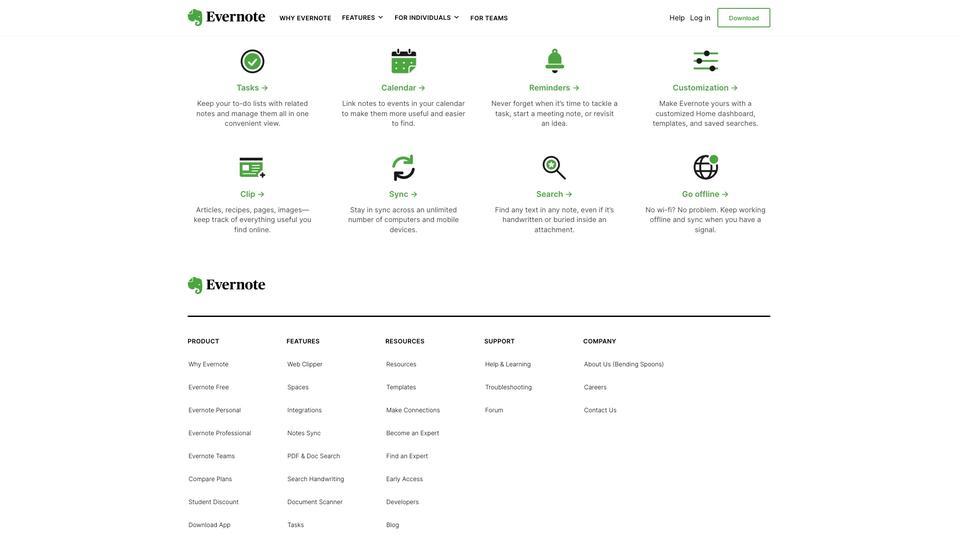 Task type: describe. For each thing, give the bounding box(es) containing it.
all inside keep your to-do lists with related notes and manage them all in one convenient view.
[[279, 109, 287, 118]]

to inside never forget when it's time to tackle a task, start a meeting note, or revisit an idea.
[[583, 99, 590, 108]]

for teams
[[471, 14, 508, 22]]

your inside "link notes to events in your calendar to make them more useful and easier to find."
[[419, 99, 434, 108]]

evernote down get on the top of the page
[[297, 14, 332, 22]]

benefits
[[363, 0, 404, 3]]

calendar
[[436, 99, 465, 108]]

pdf & doc search
[[288, 452, 340, 460]]

keep inside no wi-fi? no problem. keep working offline and sync when you have a signal.
[[721, 205, 737, 214]]

articles, recipes, pages, images— keep track of everything useful you find online.
[[194, 205, 312, 234]]

→ up no wi-fi? no problem. keep working offline and sync when you have a signal.
[[722, 189, 729, 199]]

notes
[[288, 429, 305, 437]]

a inside make evernote yours with a customized home dashboard, templates, and saved searches.
[[748, 99, 752, 108]]

for individuals button
[[395, 13, 460, 22]]

find for find an expert
[[386, 452, 399, 460]]

templates link
[[386, 382, 416, 391]]

in inside find any text in any note, even if it's handwritten or buried inside an attachment.
[[540, 205, 546, 214]]

manage
[[232, 109, 258, 118]]

find any text in any note, even if it's handwritten or buried inside an attachment.
[[495, 205, 614, 234]]

search →
[[537, 189, 573, 199]]

online.
[[249, 225, 271, 234]]

1 any from the left
[[512, 205, 524, 214]]

1 vertical spatial resources
[[386, 360, 417, 368]]

connections
[[404, 406, 440, 414]]

web clipper
[[288, 360, 323, 368]]

stay in sync across an unlimited number of computers and mobile devices.
[[348, 205, 459, 234]]

of inside the "stay in sync across an unlimited number of computers and mobile devices."
[[376, 215, 383, 224]]

in right log
[[705, 13, 711, 22]]

notes inside keep your to-do lists with related notes and manage them all in one convenient view.
[[196, 109, 215, 118]]

→ for customization →
[[731, 83, 739, 92]]

for for for individuals
[[395, 14, 408, 21]]

why evernote for evernote
[[189, 360, 229, 368]]

designed
[[563, 0, 610, 3]]

early
[[386, 475, 401, 483]]

integrations link
[[288, 405, 322, 414]]

access
[[402, 475, 423, 483]]

more
[[390, 109, 407, 118]]

→ for sync →
[[410, 189, 418, 199]]

start
[[514, 109, 529, 118]]

pdf
[[288, 452, 299, 460]]

get
[[308, 0, 326, 3]]

searches.
[[726, 119, 759, 128]]

idea.
[[552, 119, 568, 128]]

and inside no wi-fi? no problem. keep working offline and sync when you have a signal.
[[673, 215, 686, 224]]

note, inside never forget when it's time to tackle a task, start a meeting note, or revisit an idea.
[[566, 109, 583, 118]]

tasks link
[[288, 520, 304, 529]]

useful inside articles, recipes, pages, images— keep track of everything useful you find online.
[[277, 215, 297, 224]]

→ for reminders →
[[573, 83, 580, 92]]

1 vertical spatial search
[[320, 452, 340, 460]]

keep inside get all the benefits of evernote free, plus features designed to keep your home and family life running smoothly.
[[626, 0, 650, 3]]

a inside no wi-fi? no problem. keep working offline and sync when you have a signal.
[[757, 215, 761, 224]]

templates,
[[653, 119, 688, 128]]

everything
[[240, 215, 275, 224]]

meeting
[[537, 109, 564, 118]]

offline inside no wi-fi? no problem. keep working offline and sync when you have a signal.
[[650, 215, 671, 224]]

when inside never forget when it's time to tackle a task, start a meeting note, or revisit an idea.
[[536, 99, 554, 108]]

→ for calendar →
[[418, 83, 426, 92]]

0 vertical spatial resources
[[386, 337, 425, 345]]

yours
[[711, 99, 730, 108]]

link
[[342, 99, 356, 108]]

clipper
[[302, 360, 323, 368]]

help for help
[[670, 13, 685, 22]]

free
[[216, 383, 229, 391]]

dashboard,
[[718, 109, 756, 118]]

2 no from the left
[[678, 205, 687, 214]]

search icon image
[[541, 153, 569, 181]]

and inside keep your to-do lists with related notes and manage them all in one convenient view.
[[217, 109, 230, 118]]

document
[[288, 498, 317, 506]]

one
[[296, 109, 309, 118]]

1 evernote logo image from the top
[[188, 9, 265, 26]]

student discount
[[189, 498, 239, 506]]

notes sync link
[[288, 428, 321, 437]]

why for evernote professional
[[189, 360, 201, 368]]

make
[[351, 109, 369, 118]]

spoons)
[[640, 360, 664, 368]]

track
[[212, 215, 229, 224]]

features inside button
[[342, 14, 375, 21]]

even
[[581, 205, 597, 214]]

evernote inside get all the benefits of evernote free, plus features designed to keep your home and family life running smoothly.
[[420, 0, 464, 3]]

when inside no wi-fi? no problem. keep working offline and sync when you have a signal.
[[705, 215, 723, 224]]

of inside articles, recipes, pages, images— keep track of everything useful you find online.
[[231, 215, 238, 224]]

handwriting
[[309, 475, 344, 483]]

us for contact
[[609, 406, 617, 414]]

evernote inside evernote professional link
[[189, 429, 214, 437]]

mobile
[[437, 215, 459, 224]]

help for help & learning
[[485, 360, 499, 368]]

company
[[583, 337, 617, 345]]

problem.
[[689, 205, 719, 214]]

search for search handwriting
[[288, 475, 308, 483]]

us for about
[[603, 360, 611, 368]]

discount
[[213, 498, 239, 506]]

evernote inside evernote personal link
[[189, 406, 214, 414]]

plans
[[217, 475, 232, 483]]

working
[[739, 205, 766, 214]]

evernote up evernote free link
[[203, 360, 229, 368]]

calendar icon image
[[390, 47, 418, 75]]

for for for teams
[[471, 14, 484, 22]]

make connections
[[386, 406, 440, 414]]

bell icon image
[[541, 47, 569, 75]]

→ for clip →
[[257, 189, 265, 199]]

tackle
[[592, 99, 612, 108]]

about
[[584, 360, 602, 368]]

why evernote link for evernote
[[189, 359, 229, 368]]

evernote inside make evernote yours with a customized home dashboard, templates, and saved searches.
[[680, 99, 709, 108]]

find for find any text in any note, even if it's handwritten or buried inside an attachment.
[[495, 205, 510, 214]]

integrations
[[288, 406, 322, 414]]

link notes to events in your calendar to make them more useful and easier to find.
[[342, 99, 466, 128]]

and inside make evernote yours with a customized home dashboard, templates, and saved searches.
[[690, 119, 703, 128]]

them inside "link notes to events in your calendar to make them more useful and easier to find."
[[371, 109, 388, 118]]

sync inside the "stay in sync across an unlimited number of computers and mobile devices."
[[375, 205, 391, 214]]

app
[[219, 521, 231, 529]]

log
[[690, 13, 703, 22]]

useful inside "link notes to events in your calendar to make them more useful and easier to find."
[[409, 109, 429, 118]]

why evernote link for for
[[280, 13, 332, 22]]

sync → link
[[340, 188, 468, 200]]

about us (bending spoons) link
[[584, 359, 664, 368]]

search → link
[[491, 188, 619, 200]]

early access link
[[386, 474, 423, 483]]

become
[[386, 429, 410, 437]]

to left events
[[379, 99, 385, 108]]

evernote free link
[[189, 382, 229, 391]]

student
[[189, 498, 211, 506]]

find an expert
[[386, 452, 428, 460]]

your inside keep your to-do lists with related notes and manage them all in one convenient view.
[[216, 99, 231, 108]]

personal
[[216, 406, 241, 414]]

individuals
[[410, 14, 451, 21]]

smoothly.
[[539, 5, 588, 17]]

find an expert link
[[386, 451, 428, 460]]

or inside find any text in any note, even if it's handwritten or buried inside an attachment.
[[545, 215, 552, 224]]

or inside never forget when it's time to tackle a task, start a meeting note, or revisit an idea.
[[585, 109, 592, 118]]

→ for tasks →
[[261, 83, 269, 92]]

in inside "link notes to events in your calendar to make them more useful and easier to find."
[[412, 99, 417, 108]]

why evernote for for
[[280, 14, 332, 22]]

1 vertical spatial sync
[[307, 429, 321, 437]]

log in
[[690, 13, 711, 22]]

offilne icon image
[[692, 153, 720, 181]]

never
[[492, 99, 511, 108]]

teams for for teams
[[485, 14, 508, 22]]

blog
[[386, 521, 399, 529]]

help & learning link
[[485, 359, 531, 368]]

evernote free
[[189, 383, 229, 391]]

keep inside articles, recipes, pages, images— keep track of everything useful you find online.
[[194, 215, 210, 224]]

clip → link
[[189, 188, 317, 200]]

an inside the "stay in sync across an unlimited number of computers and mobile devices."
[[417, 205, 425, 214]]

keep inside keep your to-do lists with related notes and manage them all in one convenient view.
[[197, 99, 214, 108]]



Task type: vqa. For each thing, say whether or not it's contained in the screenshot.
. We've also updated the's the .
no



Task type: locate. For each thing, give the bounding box(es) containing it.
0 vertical spatial or
[[585, 109, 592, 118]]

0 horizontal spatial it's
[[556, 99, 565, 108]]

sync up across in the left top of the page
[[389, 189, 409, 199]]

them up the view.
[[260, 109, 277, 118]]

clip →
[[240, 189, 265, 199]]

1 horizontal spatial tasks
[[288, 521, 304, 529]]

and down fi?
[[673, 215, 686, 224]]

find up the early
[[386, 452, 399, 460]]

0 horizontal spatial download
[[189, 521, 217, 529]]

blog link
[[386, 520, 399, 529]]

1 no from the left
[[646, 205, 655, 214]]

0 vertical spatial useful
[[409, 109, 429, 118]]

1 horizontal spatial why evernote link
[[280, 13, 332, 22]]

keep
[[626, 0, 650, 3], [194, 215, 210, 224]]

evernote down the evernote free
[[189, 406, 214, 414]]

→ right clip
[[257, 189, 265, 199]]

no wi-fi? no problem. keep working offline and sync when you have a signal.
[[646, 205, 766, 234]]

tasks up do
[[237, 83, 259, 92]]

it's right 'if'
[[605, 205, 614, 214]]

all up the view.
[[279, 109, 287, 118]]

checkmark icon image
[[239, 47, 267, 75]]

0 vertical spatial teams
[[485, 14, 508, 22]]

find
[[234, 225, 247, 234]]

1 horizontal spatial make
[[660, 99, 678, 108]]

to right time
[[583, 99, 590, 108]]

evernote inside evernote free link
[[189, 383, 214, 391]]

make connections link
[[386, 405, 440, 414]]

of down recipes,
[[231, 215, 238, 224]]

0 vertical spatial expert
[[421, 429, 439, 437]]

1 horizontal spatial download
[[729, 14, 759, 22]]

search
[[537, 189, 563, 199], [320, 452, 340, 460], [288, 475, 308, 483]]

and down unlimited
[[422, 215, 435, 224]]

task,
[[495, 109, 512, 118]]

related
[[285, 99, 308, 108]]

go
[[682, 189, 693, 199]]

of right number
[[376, 215, 383, 224]]

1 horizontal spatial sync
[[389, 189, 409, 199]]

evernote up compare
[[189, 452, 214, 460]]

& left doc
[[301, 452, 305, 460]]

0 vertical spatial all
[[329, 0, 340, 3]]

tasks for tasks →
[[237, 83, 259, 92]]

or up the attachment.
[[545, 215, 552, 224]]

1 vertical spatial features
[[287, 337, 320, 345]]

why for for teams
[[280, 14, 295, 22]]

evernote up home
[[680, 99, 709, 108]]

help & learning
[[485, 360, 531, 368]]

search down the pdf
[[288, 475, 308, 483]]

family
[[448, 5, 478, 17]]

make evernote yours with a customized home dashboard, templates, and saved searches.
[[653, 99, 759, 128]]

a right the tackle
[[614, 99, 618, 108]]

have
[[740, 215, 755, 224]]

0 horizontal spatial &
[[301, 452, 305, 460]]

an
[[542, 119, 550, 128], [417, 205, 425, 214], [599, 215, 607, 224], [412, 429, 419, 437], [401, 452, 408, 460]]

tasks
[[237, 83, 259, 92], [288, 521, 304, 529]]

download link
[[718, 8, 771, 27]]

an inside never forget when it's time to tackle a task, start a meeting note, or revisit an idea.
[[542, 119, 550, 128]]

notes up make
[[358, 99, 377, 108]]

1 vertical spatial all
[[279, 109, 287, 118]]

make inside make evernote yours with a customized home dashboard, templates, and saved searches.
[[660, 99, 678, 108]]

resources up resources 'link'
[[386, 337, 425, 345]]

→ for search →
[[565, 189, 573, 199]]

1 horizontal spatial offline
[[695, 189, 720, 199]]

1 horizontal spatial features
[[342, 14, 375, 21]]

why evernote link down get on the top of the page
[[280, 13, 332, 22]]

an down meeting at the right top of page
[[542, 119, 550, 128]]

1 horizontal spatial all
[[329, 0, 340, 3]]

help inside 'help & learning' link
[[485, 360, 499, 368]]

make up 'become' on the bottom left of the page
[[386, 406, 402, 414]]

calendar
[[381, 83, 416, 92]]

0 horizontal spatial all
[[279, 109, 287, 118]]

tasks → link
[[189, 82, 317, 93]]

0 vertical spatial find
[[495, 205, 510, 214]]

0 horizontal spatial why
[[189, 360, 201, 368]]

→ up across in the left top of the page
[[410, 189, 418, 199]]

1 horizontal spatial your
[[370, 5, 393, 17]]

evernote up individuals
[[420, 0, 464, 3]]

0 vertical spatial notes
[[358, 99, 377, 108]]

1 horizontal spatial useful
[[409, 109, 429, 118]]

teams down plus
[[485, 14, 508, 22]]

→ up lists on the top
[[261, 83, 269, 92]]

download app link
[[189, 520, 231, 529]]

search for search →
[[537, 189, 563, 199]]

0 vertical spatial us
[[603, 360, 611, 368]]

notes
[[358, 99, 377, 108], [196, 109, 215, 118]]

1 vertical spatial why evernote link
[[189, 359, 229, 368]]

→ up the buried
[[565, 189, 573, 199]]

with inside make evernote yours with a customized home dashboard, templates, and saved searches.
[[732, 99, 746, 108]]

1 horizontal spatial or
[[585, 109, 592, 118]]

1 vertical spatial notes
[[196, 109, 215, 118]]

for individuals
[[395, 14, 451, 21]]

0 horizontal spatial of
[[231, 215, 238, 224]]

to-
[[233, 99, 243, 108]]

document scanner link
[[288, 497, 343, 506]]

0 horizontal spatial useful
[[277, 215, 297, 224]]

log in link
[[690, 13, 711, 22]]

2 horizontal spatial your
[[419, 99, 434, 108]]

0 horizontal spatial find
[[386, 452, 399, 460]]

to inside get all the benefits of evernote free, plus features designed to keep your home and family life running smoothly.
[[613, 0, 623, 3]]

1 vertical spatial useful
[[277, 215, 297, 224]]

any up the buried
[[548, 205, 560, 214]]

& for pdf
[[301, 452, 305, 460]]

computers
[[385, 215, 420, 224]]

2 evernote logo image from the top
[[188, 277, 265, 294]]

become an expert link
[[386, 428, 439, 437]]

sync
[[375, 205, 391, 214], [688, 215, 703, 224]]

you down images—
[[299, 215, 312, 224]]

→
[[261, 83, 269, 92], [418, 83, 426, 92], [573, 83, 580, 92], [731, 83, 739, 92], [257, 189, 265, 199], [410, 189, 418, 199], [565, 189, 573, 199], [722, 189, 729, 199]]

a up dashboard,
[[748, 99, 752, 108]]

1 horizontal spatial sync
[[688, 215, 703, 224]]

0 vertical spatial search
[[537, 189, 563, 199]]

0 vertical spatial download
[[729, 14, 759, 22]]

1 you from the left
[[299, 215, 312, 224]]

fi?
[[668, 205, 676, 214]]

sync →
[[389, 189, 418, 199]]

resources link
[[386, 359, 417, 368]]

download for download app
[[189, 521, 217, 529]]

1 vertical spatial evernote logo image
[[188, 277, 265, 294]]

text
[[526, 205, 538, 214]]

customization →
[[673, 83, 739, 92]]

home
[[696, 109, 716, 118]]

and
[[426, 5, 445, 17], [217, 109, 230, 118], [431, 109, 443, 118], [690, 119, 703, 128], [422, 215, 435, 224], [673, 215, 686, 224]]

note, inside find any text in any note, even if it's handwritten or buried inside an attachment.
[[562, 205, 579, 214]]

an down 'if'
[[599, 215, 607, 224]]

note, down time
[[566, 109, 583, 118]]

sync down 'problem.'
[[688, 215, 703, 224]]

0 vertical spatial note,
[[566, 109, 583, 118]]

make up customized
[[660, 99, 678, 108]]

troubleshooting
[[485, 383, 532, 391]]

0 vertical spatial tasks
[[237, 83, 259, 92]]

1 vertical spatial when
[[705, 215, 723, 224]]

1 horizontal spatial teams
[[485, 14, 508, 22]]

make for connections
[[386, 406, 402, 414]]

compare plans
[[189, 475, 232, 483]]

expert for become an expert
[[421, 429, 439, 437]]

0 horizontal spatial no
[[646, 205, 655, 214]]

wi-
[[657, 205, 668, 214]]

do
[[243, 99, 251, 108]]

1 them from the left
[[260, 109, 277, 118]]

in inside keep your to-do lists with related notes and manage them all in one convenient view.
[[289, 109, 294, 118]]

become an expert
[[386, 429, 439, 437]]

1 vertical spatial keep
[[721, 205, 737, 214]]

all left the
[[329, 0, 340, 3]]

1 horizontal spatial when
[[705, 215, 723, 224]]

make for evernote
[[660, 99, 678, 108]]

a right start
[[531, 109, 535, 118]]

evernote professional link
[[189, 428, 251, 437]]

useful down images—
[[277, 215, 297, 224]]

it's inside find any text in any note, even if it's handwritten or buried inside an attachment.
[[605, 205, 614, 214]]

1 vertical spatial why
[[189, 360, 201, 368]]

a right have in the right of the page
[[757, 215, 761, 224]]

expert
[[421, 429, 439, 437], [409, 452, 428, 460]]

professional
[[216, 429, 251, 437]]

sync icon image
[[390, 153, 418, 181]]

0 horizontal spatial them
[[260, 109, 277, 118]]

1 vertical spatial it's
[[605, 205, 614, 214]]

why
[[280, 14, 295, 22], [189, 360, 201, 368]]

forum link
[[485, 405, 504, 414]]

0 horizontal spatial make
[[386, 406, 402, 414]]

1 horizontal spatial help
[[670, 13, 685, 22]]

0 horizontal spatial keep
[[197, 99, 214, 108]]

with inside keep your to-do lists with related notes and manage them all in one convenient view.
[[269, 99, 283, 108]]

0 horizontal spatial help
[[485, 360, 499, 368]]

notes inside "link notes to events in your calendar to make them more useful and easier to find."
[[358, 99, 377, 108]]

2 you from the left
[[725, 215, 738, 224]]

0 horizontal spatial you
[[299, 215, 312, 224]]

an right across in the left top of the page
[[417, 205, 425, 214]]

download
[[729, 14, 759, 22], [189, 521, 217, 529]]

features button
[[342, 13, 384, 22]]

download left app
[[189, 521, 217, 529]]

1 horizontal spatial &
[[500, 360, 504, 368]]

you inside articles, recipes, pages, images— keep track of everything useful you find online.
[[299, 215, 312, 224]]

keep left to-
[[197, 99, 214, 108]]

1 horizontal spatial why evernote
[[280, 14, 332, 22]]

of inside get all the benefits of evernote free, plus features designed to keep your home and family life running smoothly.
[[406, 0, 417, 3]]

download for download
[[729, 14, 759, 22]]

1 horizontal spatial notes
[[358, 99, 377, 108]]

search right doc
[[320, 452, 340, 460]]

why evernote link up evernote free link
[[189, 359, 229, 368]]

0 horizontal spatial sync
[[307, 429, 321, 437]]

and inside get all the benefits of evernote free, plus features designed to keep your home and family life running smoothly.
[[426, 5, 445, 17]]

it's
[[556, 99, 565, 108], [605, 205, 614, 214]]

images—
[[278, 205, 309, 214]]

keep your to-do lists with related notes and manage them all in one convenient view.
[[196, 99, 309, 128]]

an inside find any text in any note, even if it's handwritten or buried inside an attachment.
[[599, 215, 607, 224]]

1 vertical spatial &
[[301, 452, 305, 460]]

1 vertical spatial note,
[[562, 205, 579, 214]]

1 with from the left
[[269, 99, 283, 108]]

offline down "wi-"
[[650, 215, 671, 224]]

saved
[[705, 119, 724, 128]]

settings icon image
[[692, 47, 720, 75]]

in right events
[[412, 99, 417, 108]]

note,
[[566, 109, 583, 118], [562, 205, 579, 214]]

notes sync
[[288, 429, 321, 437]]

calendar →
[[381, 83, 426, 92]]

→ right calendar
[[418, 83, 426, 92]]

or left revisit
[[585, 109, 592, 118]]

it's up meeting at the right top of page
[[556, 99, 565, 108]]

why evernote down get on the top of the page
[[280, 14, 332, 22]]

for inside button
[[395, 14, 408, 21]]

an right 'become' on the bottom left of the page
[[412, 429, 419, 437]]

download app
[[189, 521, 231, 529]]

1 vertical spatial offline
[[650, 215, 671, 224]]

to down more
[[392, 119, 399, 128]]

0 horizontal spatial with
[[269, 99, 283, 108]]

your left to-
[[216, 99, 231, 108]]

when up signal.
[[705, 215, 723, 224]]

2 any from the left
[[548, 205, 560, 214]]

0 horizontal spatial your
[[216, 99, 231, 108]]

expert down become an expert
[[409, 452, 428, 460]]

help left log
[[670, 13, 685, 22]]

and inside the "stay in sync across an unlimited number of computers and mobile devices."
[[422, 215, 435, 224]]

1 horizontal spatial them
[[371, 109, 388, 118]]

0 horizontal spatial teams
[[216, 452, 235, 460]]

0 vertical spatial offline
[[695, 189, 720, 199]]

number
[[348, 215, 374, 224]]

all inside get all the benefits of evernote free, plus features designed to keep your home and family life running smoothly.
[[329, 0, 340, 3]]

and down calendar on the top left
[[431, 109, 443, 118]]

keep left working
[[721, 205, 737, 214]]

evernote logo image
[[188, 9, 265, 26], [188, 277, 265, 294]]

to down link
[[342, 109, 349, 118]]

customization
[[673, 83, 729, 92]]

us right about on the bottom right
[[603, 360, 611, 368]]

1 vertical spatial keep
[[194, 215, 210, 224]]

sync left across in the left top of the page
[[375, 205, 391, 214]]

features up web clipper link
[[287, 337, 320, 345]]

0 horizontal spatial features
[[287, 337, 320, 345]]

1 vertical spatial make
[[386, 406, 402, 414]]

early access
[[386, 475, 423, 483]]

lists
[[253, 99, 267, 108]]

your left calendar on the top left
[[419, 99, 434, 108]]

0 horizontal spatial for
[[395, 14, 408, 21]]

them inside keep your to-do lists with related notes and manage them all in one convenient view.
[[260, 109, 277, 118]]

handwritten
[[503, 215, 543, 224]]

1 horizontal spatial why
[[280, 14, 295, 22]]

your inside get all the benefits of evernote free, plus features designed to keep your home and family life running smoothly.
[[370, 5, 393, 17]]

troubleshooting link
[[485, 382, 532, 391]]

search up text
[[537, 189, 563, 199]]

web clipper icon image
[[239, 153, 267, 181]]

1 horizontal spatial with
[[732, 99, 746, 108]]

offline up 'problem.'
[[695, 189, 720, 199]]

events
[[387, 99, 410, 108]]

0 horizontal spatial any
[[512, 205, 524, 214]]

student discount link
[[189, 497, 239, 506]]

when up meeting at the right top of page
[[536, 99, 554, 108]]

no left "wi-"
[[646, 205, 655, 214]]

1 horizontal spatial find
[[495, 205, 510, 214]]

1 vertical spatial sync
[[688, 215, 703, 224]]

and inside "link notes to events in your calendar to make them more useful and easier to find."
[[431, 109, 443, 118]]

1 vertical spatial or
[[545, 215, 552, 224]]

expert for find an expert
[[409, 452, 428, 460]]

and right home
[[426, 5, 445, 17]]

attachment.
[[535, 225, 575, 234]]

with right lists on the top
[[269, 99, 283, 108]]

in right "stay" on the left of the page
[[367, 205, 373, 214]]

0 horizontal spatial sync
[[375, 205, 391, 214]]

contact us
[[584, 406, 617, 414]]

0 vertical spatial why
[[280, 14, 295, 22]]

2 with from the left
[[732, 99, 746, 108]]

useful up 'find.'
[[409, 109, 429, 118]]

features down the
[[342, 14, 375, 21]]

in down related
[[289, 109, 294, 118]]

find inside find any text in any note, even if it's handwritten or buried inside an attachment.
[[495, 205, 510, 214]]

2 them from the left
[[371, 109, 388, 118]]

why evernote up evernote free link
[[189, 360, 229, 368]]

us right contact
[[609, 406, 617, 414]]

1 vertical spatial us
[[609, 406, 617, 414]]

0 vertical spatial &
[[500, 360, 504, 368]]

0 vertical spatial keep
[[197, 99, 214, 108]]

to right "designed"
[[613, 0, 623, 3]]

of up home
[[406, 0, 417, 3]]

1 vertical spatial expert
[[409, 452, 428, 460]]

0 vertical spatial sync
[[389, 189, 409, 199]]

notes left manage
[[196, 109, 215, 118]]

an up early access link
[[401, 452, 408, 460]]

it's inside never forget when it's time to tackle a task, start a meeting note, or revisit an idea.
[[556, 99, 565, 108]]

help down the support
[[485, 360, 499, 368]]

with up dashboard,
[[732, 99, 746, 108]]

us
[[603, 360, 611, 368], [609, 406, 617, 414]]

reminders → link
[[491, 82, 619, 93]]

download inside "link"
[[189, 521, 217, 529]]

sync right notes
[[307, 429, 321, 437]]

0 horizontal spatial when
[[536, 99, 554, 108]]

0 horizontal spatial tasks
[[237, 83, 259, 92]]

you inside no wi-fi? no problem. keep working offline and sync when you have a signal.
[[725, 215, 738, 224]]

customized
[[656, 109, 694, 118]]

in inside the "stay in sync across an unlimited number of computers and mobile devices."
[[367, 205, 373, 214]]

your down benefits
[[370, 5, 393, 17]]

→ up time
[[573, 83, 580, 92]]

devices.
[[390, 225, 418, 234]]

1 horizontal spatial for
[[471, 14, 484, 22]]

sync inside no wi-fi? no problem. keep working offline and sync when you have a signal.
[[688, 215, 703, 224]]

contact us link
[[584, 405, 617, 414]]

tasks down document
[[288, 521, 304, 529]]

(bending
[[613, 360, 639, 368]]

expert down connections
[[421, 429, 439, 437]]

them
[[260, 109, 277, 118], [371, 109, 388, 118]]

& for help
[[500, 360, 504, 368]]

find up the handwritten
[[495, 205, 510, 214]]

0 vertical spatial why evernote
[[280, 14, 332, 22]]

0 vertical spatial why evernote link
[[280, 13, 332, 22]]

doc
[[307, 452, 318, 460]]

evernote inside evernote teams link
[[189, 452, 214, 460]]

note, up the buried
[[562, 205, 579, 214]]

evernote up evernote teams link
[[189, 429, 214, 437]]

& left learning
[[500, 360, 504, 368]]

recipes,
[[225, 205, 252, 214]]

offline inside go offline → link
[[695, 189, 720, 199]]

1 vertical spatial tasks
[[288, 521, 304, 529]]

tasks for tasks
[[288, 521, 304, 529]]

0 vertical spatial help
[[670, 13, 685, 22]]

evernote
[[420, 0, 464, 3], [297, 14, 332, 22], [680, 99, 709, 108], [203, 360, 229, 368], [189, 383, 214, 391], [189, 406, 214, 414], [189, 429, 214, 437], [189, 452, 214, 460]]

support
[[485, 337, 515, 345]]

no right fi?
[[678, 205, 687, 214]]

0 vertical spatial it's
[[556, 99, 565, 108]]

product
[[188, 337, 220, 345]]

0 vertical spatial keep
[[626, 0, 650, 3]]

them left more
[[371, 109, 388, 118]]

you left have in the right of the page
[[725, 215, 738, 224]]

0 horizontal spatial keep
[[194, 215, 210, 224]]

never forget when it's time to tackle a task, start a meeting note, or revisit an idea.
[[492, 99, 618, 128]]

2 vertical spatial search
[[288, 475, 308, 483]]

reminders →
[[529, 83, 580, 92]]

0 horizontal spatial offline
[[650, 215, 671, 224]]

and left manage
[[217, 109, 230, 118]]

view.
[[264, 119, 280, 128]]

0 vertical spatial sync
[[375, 205, 391, 214]]

→ up dashboard,
[[731, 83, 739, 92]]

2 horizontal spatial search
[[537, 189, 563, 199]]

forget
[[513, 99, 534, 108]]

0 horizontal spatial or
[[545, 215, 552, 224]]

1 horizontal spatial keep
[[721, 205, 737, 214]]

about us (bending spoons)
[[584, 360, 664, 368]]

teams for evernote teams
[[216, 452, 235, 460]]

spaces
[[288, 383, 309, 391]]



